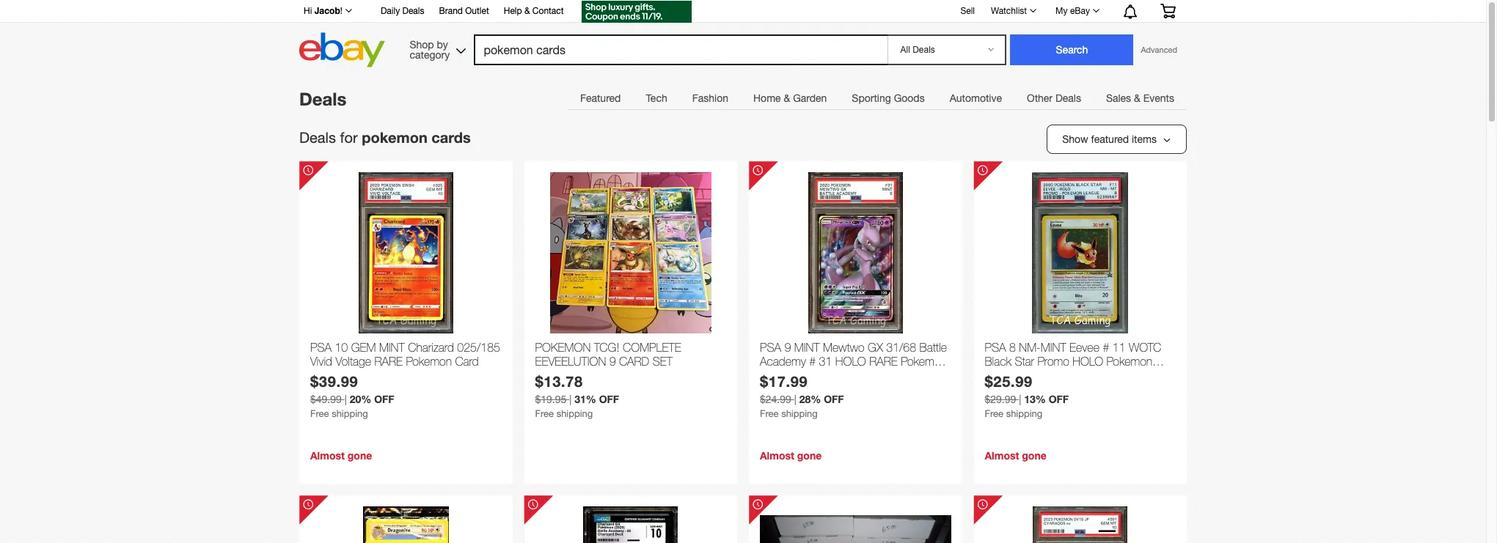 Task type: describe. For each thing, give the bounding box(es) containing it.
sporting goods link
[[840, 84, 937, 113]]

gone for $39.99
[[348, 450, 372, 462]]

psa for $39.99
[[310, 341, 332, 354]]

daily
[[381, 6, 400, 16]]

other
[[1027, 92, 1053, 104]]

sales & events link
[[1094, 84, 1187, 113]]

card inside psa 10 gem mint charizard 025/185 vivid voltage rare pokemon card $39.99 $49.99 | 20% off free shipping
[[455, 355, 479, 368]]

advanced
[[1141, 45, 1178, 54]]

promo
[[1038, 355, 1070, 368]]

almost gone for $25.99
[[985, 450, 1047, 462]]

$17.99
[[760, 373, 808, 390]]

for
[[340, 129, 358, 146]]

psa 8 nm-mint eevee # 11 wotc black star promo holo pokemon card link
[[985, 341, 1176, 383]]

card for $25.99
[[985, 369, 1009, 383]]

daily deals link
[[381, 4, 424, 20]]

9 inside pokemon tcg! complete eeveelution 9 card set $13.78 $19.95 | 31% off free shipping
[[609, 355, 616, 368]]

help
[[504, 6, 522, 16]]

31%
[[575, 393, 596, 406]]

deals link
[[299, 89, 347, 109]]

show featured items button
[[1047, 125, 1187, 154]]

Search for anything text field
[[477, 36, 885, 64]]

gone for $25.99
[[1022, 450, 1047, 462]]

featured link
[[568, 84, 634, 113]]

$25.99 $29.99 | 13% off free shipping
[[985, 373, 1069, 420]]

none submit inside shop by category banner
[[1011, 34, 1134, 65]]

shop
[[410, 39, 434, 50]]

hi
[[304, 6, 312, 16]]

free inside $25.99 $29.99 | 13% off free shipping
[[985, 409, 1004, 420]]

eevee
[[1070, 341, 1100, 354]]

$49.99
[[310, 394, 342, 406]]

featured
[[1091, 134, 1129, 145]]

28%
[[800, 393, 821, 406]]

$39.99
[[310, 373, 358, 390]]

home & garden
[[754, 92, 827, 104]]

shop by category
[[410, 39, 450, 61]]

psa for rare
[[760, 341, 781, 354]]

pokemon inside psa 10 gem mint charizard 025/185 vivid voltage rare pokemon card $39.99 $49.99 | 20% off free shipping
[[406, 355, 452, 368]]

advanced link
[[1134, 35, 1185, 65]]

pokemon tcg! complete eeveelution 9 card set $13.78 $19.95 | 31% off free shipping
[[535, 341, 681, 420]]

$29.99
[[985, 394, 1016, 406]]

$25.99
[[985, 373, 1033, 390]]

gem
[[351, 341, 376, 354]]

category
[[410, 49, 450, 61]]

deals inside account navigation
[[402, 6, 424, 16]]

watchlist
[[991, 6, 1027, 16]]

9 inside the psa 9 mint mewtwo gx 31/68 battle academy # 31 holo rare pokemon card
[[785, 341, 791, 354]]

off inside pokemon tcg! complete eeveelution 9 card set $13.78 $19.95 | 31% off free shipping
[[599, 393, 619, 406]]

star
[[1015, 355, 1035, 368]]

& for garden
[[784, 92, 790, 104]]

automotive
[[950, 92, 1002, 104]]

academy
[[760, 355, 806, 368]]

fashion link
[[680, 84, 741, 113]]

$13.78
[[535, 373, 583, 390]]

brand
[[439, 6, 463, 16]]

ebay
[[1070, 6, 1090, 16]]

10
[[335, 341, 348, 354]]

# inside psa 8 nm-mint eevee # 11 wotc black star promo holo pokemon card
[[1103, 341, 1110, 354]]

20%
[[350, 393, 371, 406]]

shipping inside pokemon tcg! complete eeveelution 9 card set $13.78 $19.95 | 31% off free shipping
[[557, 409, 593, 420]]

daily deals
[[381, 6, 424, 16]]

my ebay
[[1056, 6, 1090, 16]]

gx
[[868, 341, 883, 354]]

battle
[[920, 341, 947, 354]]

psa 10 gem mint charizard 025/185 vivid voltage rare pokemon card link
[[310, 341, 502, 373]]

featured
[[580, 92, 621, 104]]

show
[[1063, 134, 1089, 145]]

complete
[[623, 341, 681, 354]]

deals inside menu bar
[[1056, 92, 1081, 104]]

watchlist link
[[983, 2, 1043, 20]]

mint for holo
[[1041, 341, 1067, 354]]

set
[[653, 355, 673, 368]]

shipping inside psa 10 gem mint charizard 025/185 vivid voltage rare pokemon card $39.99 $49.99 | 20% off free shipping
[[332, 409, 368, 420]]

sporting
[[852, 92, 891, 104]]

31
[[819, 355, 832, 368]]

& for events
[[1134, 92, 1141, 104]]

mint for $39.99
[[379, 341, 405, 354]]

almost for $39.99
[[310, 450, 345, 462]]

almost gone for $39.99
[[310, 450, 372, 462]]

shop by category button
[[403, 33, 469, 64]]

fashion
[[692, 92, 729, 104]]

025/185
[[457, 341, 500, 354]]

tab list containing featured
[[568, 83, 1187, 113]]

shop by category banner
[[296, 0, 1187, 71]]

pokemon
[[535, 341, 591, 354]]

nm-
[[1019, 341, 1041, 354]]

by
[[437, 39, 448, 50]]

$19.95
[[535, 394, 567, 406]]

almost gone for $17.99
[[760, 450, 822, 462]]

garden
[[793, 92, 827, 104]]

psa for holo
[[985, 341, 1006, 354]]

tcg!
[[594, 341, 620, 354]]

11
[[1113, 341, 1126, 354]]

sporting goods
[[852, 92, 925, 104]]

| inside psa 10 gem mint charizard 025/185 vivid voltage rare pokemon card $39.99 $49.99 | 20% off free shipping
[[345, 394, 347, 406]]

psa 8 nm-mint eevee # 11 wotc black star promo holo pokemon card
[[985, 341, 1162, 383]]

home
[[754, 92, 781, 104]]

sales
[[1106, 92, 1132, 104]]



Task type: vqa. For each thing, say whether or not it's contained in the screenshot.
Heading
no



Task type: locate. For each thing, give the bounding box(es) containing it.
3 almost gone from the left
[[985, 450, 1047, 462]]

2 horizontal spatial card
[[985, 369, 1009, 383]]

2 horizontal spatial pokemon
[[1107, 355, 1153, 368]]

free down the $19.95
[[535, 409, 554, 420]]

4 free from the left
[[985, 409, 1004, 420]]

1 almost gone from the left
[[310, 450, 372, 462]]

1 horizontal spatial 9
[[785, 341, 791, 354]]

mint up 31
[[795, 341, 820, 354]]

off right "28%"
[[824, 393, 844, 406]]

0 horizontal spatial holo
[[836, 355, 866, 368]]

2 free from the left
[[535, 409, 554, 420]]

mint up promo
[[1041, 341, 1067, 354]]

automotive link
[[937, 84, 1015, 113]]

off right 13%
[[1049, 393, 1069, 406]]

3 mint from the left
[[1041, 341, 1067, 354]]

psa up vivid
[[310, 341, 332, 354]]

0 horizontal spatial almost
[[310, 450, 345, 462]]

2 horizontal spatial psa
[[985, 341, 1006, 354]]

1 gone from the left
[[348, 450, 372, 462]]

1 pokemon from the left
[[406, 355, 452, 368]]

#
[[1103, 341, 1110, 354], [810, 355, 816, 368]]

0 vertical spatial 9
[[785, 341, 791, 354]]

& right sales on the right of the page
[[1134, 92, 1141, 104]]

rare down "gx"
[[870, 355, 898, 368]]

pokemon down 11
[[1107, 355, 1153, 368]]

tab list
[[568, 83, 1187, 113]]

1 horizontal spatial mint
[[795, 341, 820, 354]]

rare
[[375, 355, 403, 368], [870, 355, 898, 368]]

deals left for
[[299, 129, 336, 146]]

hi jacob !
[[304, 5, 343, 16]]

pokemon tcg! complete eeveelution 9 card set link
[[535, 341, 726, 373]]

2 psa from the left
[[760, 341, 781, 354]]

$17.99 $24.99 | 28% off free shipping
[[760, 373, 844, 420]]

free inside $17.99 $24.99 | 28% off free shipping
[[760, 409, 779, 420]]

pokemon for $25.99
[[1107, 355, 1153, 368]]

deals right other
[[1056, 92, 1081, 104]]

shipping down 31%
[[557, 409, 593, 420]]

holo down eevee
[[1073, 355, 1104, 368]]

free inside psa 10 gem mint charizard 025/185 vivid voltage rare pokemon card $39.99 $49.99 | 20% off free shipping
[[310, 409, 329, 420]]

psa
[[310, 341, 332, 354], [760, 341, 781, 354], [985, 341, 1006, 354]]

2 mint from the left
[[795, 341, 820, 354]]

gone for $17.99
[[797, 450, 822, 462]]

psa 9 mint mewtwo gx 31/68 battle academy # 31 holo rare pokemon card
[[760, 341, 947, 383]]

items
[[1132, 134, 1157, 145]]

2 holo from the left
[[1073, 355, 1104, 368]]

other deals link
[[1015, 84, 1094, 113]]

1 rare from the left
[[375, 355, 403, 368]]

3 | from the left
[[794, 394, 797, 406]]

| inside $25.99 $29.99 | 13% off free shipping
[[1019, 394, 1022, 406]]

3 psa from the left
[[985, 341, 1006, 354]]

holo
[[836, 355, 866, 368], [1073, 355, 1104, 368]]

1 horizontal spatial card
[[760, 369, 784, 383]]

1 shipping from the left
[[332, 409, 368, 420]]

# left 11
[[1103, 341, 1110, 354]]

free inside pokemon tcg! complete eeveelution 9 card set $13.78 $19.95 | 31% off free shipping
[[535, 409, 554, 420]]

3 almost from the left
[[985, 450, 1019, 462]]

1 horizontal spatial rare
[[870, 355, 898, 368]]

gone down "28%"
[[797, 450, 822, 462]]

eeveelution
[[535, 355, 606, 368]]

shipping down 13%
[[1006, 409, 1043, 420]]

holo down mewtwo
[[836, 355, 866, 368]]

pokemon down battle
[[901, 355, 947, 368]]

almost down $29.99
[[985, 450, 1019, 462]]

goods
[[894, 92, 925, 104]]

4 | from the left
[[1019, 394, 1022, 406]]

None submit
[[1011, 34, 1134, 65]]

almost for $25.99
[[985, 450, 1019, 462]]

0 horizontal spatial card
[[455, 355, 479, 368]]

| inside pokemon tcg! complete eeveelution 9 card set $13.78 $19.95 | 31% off free shipping
[[570, 394, 572, 406]]

# inside the psa 9 mint mewtwo gx 31/68 battle academy # 31 holo rare pokemon card
[[810, 355, 816, 368]]

0 horizontal spatial rare
[[375, 355, 403, 368]]

pokemon down charizard
[[406, 355, 452, 368]]

deals
[[402, 6, 424, 16], [299, 89, 347, 109], [1056, 92, 1081, 104], [299, 129, 336, 146]]

1 free from the left
[[310, 409, 329, 420]]

psa up academy
[[760, 341, 781, 354]]

free
[[310, 409, 329, 420], [535, 409, 554, 420], [760, 409, 779, 420], [985, 409, 1004, 420]]

3 gone from the left
[[1022, 450, 1047, 462]]

1 vertical spatial 9
[[609, 355, 616, 368]]

psa inside the psa 9 mint mewtwo gx 31/68 battle academy # 31 holo rare pokemon card
[[760, 341, 781, 354]]

2 horizontal spatial mint
[[1041, 341, 1067, 354]]

2 almost from the left
[[760, 450, 795, 462]]

account navigation
[[296, 0, 1187, 25]]

off inside psa 10 gem mint charizard 025/185 vivid voltage rare pokemon card $39.99 $49.99 | 20% off free shipping
[[374, 393, 395, 406]]

2 pokemon from the left
[[901, 355, 947, 368]]

black
[[985, 355, 1012, 368]]

0 horizontal spatial gone
[[348, 450, 372, 462]]

1 horizontal spatial almost gone
[[760, 450, 822, 462]]

1 vertical spatial #
[[810, 355, 816, 368]]

3 free from the left
[[760, 409, 779, 420]]

sales & events
[[1106, 92, 1175, 104]]

brand outlet
[[439, 6, 489, 16]]

0 horizontal spatial psa
[[310, 341, 332, 354]]

psa 10 gem mint charizard 025/185 vivid voltage rare pokemon card $39.99 $49.99 | 20% off free shipping
[[310, 341, 500, 420]]

gone down the '20%'
[[348, 450, 372, 462]]

free down $29.99
[[985, 409, 1004, 420]]

1 horizontal spatial pokemon
[[901, 355, 947, 368]]

shipping inside $25.99 $29.99 | 13% off free shipping
[[1006, 409, 1043, 420]]

brand outlet link
[[439, 4, 489, 20]]

0 horizontal spatial 9
[[609, 355, 616, 368]]

gone down 13%
[[1022, 450, 1047, 462]]

0 horizontal spatial &
[[525, 6, 530, 16]]

almost down $49.99
[[310, 450, 345, 462]]

almost gone down $49.99
[[310, 450, 372, 462]]

9 down tcg!
[[609, 355, 616, 368]]

0 horizontal spatial almost gone
[[310, 450, 372, 462]]

# left 31
[[810, 355, 816, 368]]

$24.99
[[760, 394, 792, 406]]

sell
[[961, 6, 975, 16]]

card down black
[[985, 369, 1009, 383]]

| left 13%
[[1019, 394, 1022, 406]]

3 shipping from the left
[[782, 409, 818, 420]]

1 horizontal spatial psa
[[760, 341, 781, 354]]

card down academy
[[760, 369, 784, 383]]

31/68
[[887, 341, 917, 354]]

2 horizontal spatial gone
[[1022, 450, 1047, 462]]

deals up for
[[299, 89, 347, 109]]

0 horizontal spatial #
[[810, 355, 816, 368]]

2 horizontal spatial almost gone
[[985, 450, 1047, 462]]

shipping down "28%"
[[782, 409, 818, 420]]

help & contact
[[504, 6, 564, 16]]

holo inside the psa 9 mint mewtwo gx 31/68 battle academy # 31 holo rare pokemon card
[[836, 355, 866, 368]]

off right 31%
[[599, 393, 619, 406]]

pokemon
[[406, 355, 452, 368], [901, 355, 947, 368], [1107, 355, 1153, 368]]

holo inside psa 8 nm-mint eevee # 11 wotc black star promo holo pokemon card
[[1073, 355, 1104, 368]]

deals for pokemon cards
[[299, 128, 471, 146]]

0 horizontal spatial pokemon
[[406, 355, 452, 368]]

rare inside the psa 9 mint mewtwo gx 31/68 battle academy # 31 holo rare pokemon card
[[870, 355, 898, 368]]

menu bar containing featured
[[568, 83, 1187, 113]]

2 | from the left
[[570, 394, 572, 406]]

psa 9 mint mewtwo gx 31/68 battle academy # 31 holo rare pokemon card link
[[760, 341, 951, 383]]

tech
[[646, 92, 667, 104]]

2 horizontal spatial &
[[1134, 92, 1141, 104]]

show featured items
[[1063, 134, 1157, 145]]

shipping down the '20%'
[[332, 409, 368, 420]]

pokemon inside the psa 9 mint mewtwo gx 31/68 battle academy # 31 holo rare pokemon card
[[901, 355, 947, 368]]

pokemon inside psa 8 nm-mint eevee # 11 wotc black star promo holo pokemon card
[[1107, 355, 1153, 368]]

contact
[[533, 6, 564, 16]]

almost
[[310, 450, 345, 462], [760, 450, 795, 462], [985, 450, 1019, 462]]

my ebay link
[[1048, 2, 1106, 20]]

card down "025/185"
[[455, 355, 479, 368]]

1 horizontal spatial &
[[784, 92, 790, 104]]

almost down '$24.99'
[[760, 450, 795, 462]]

pokemon
[[362, 128, 428, 146]]

1 horizontal spatial #
[[1103, 341, 1110, 354]]

off right the '20%'
[[374, 393, 395, 406]]

menu bar
[[568, 83, 1187, 113]]

mewtwo
[[823, 341, 865, 354]]

2 off from the left
[[599, 393, 619, 406]]

2 shipping from the left
[[557, 409, 593, 420]]

13%
[[1024, 393, 1046, 406]]

3 pokemon from the left
[[1107, 355, 1153, 368]]

psa inside psa 8 nm-mint eevee # 11 wotc black star promo holo pokemon card
[[985, 341, 1006, 354]]

&
[[525, 6, 530, 16], [784, 92, 790, 104], [1134, 92, 1141, 104]]

off
[[374, 393, 395, 406], [599, 393, 619, 406], [824, 393, 844, 406], [1049, 393, 1069, 406]]

vivid
[[310, 355, 332, 368]]

2 horizontal spatial almost
[[985, 450, 1019, 462]]

psa inside psa 10 gem mint charizard 025/185 vivid voltage rare pokemon card $39.99 $49.99 | 20% off free shipping
[[310, 341, 332, 354]]

card for $17.99
[[760, 369, 784, 383]]

free down $49.99
[[310, 409, 329, 420]]

1 horizontal spatial holo
[[1073, 355, 1104, 368]]

events
[[1144, 92, 1175, 104]]

8
[[1010, 341, 1016, 354]]

0 horizontal spatial mint
[[379, 341, 405, 354]]

& right help
[[525, 6, 530, 16]]

deals inside deals for pokemon cards
[[299, 129, 336, 146]]

off inside $25.99 $29.99 | 13% off free shipping
[[1049, 393, 1069, 406]]

mint inside the psa 9 mint mewtwo gx 31/68 battle academy # 31 holo rare pokemon card
[[795, 341, 820, 354]]

card inside psa 8 nm-mint eevee # 11 wotc black star promo holo pokemon card
[[985, 369, 1009, 383]]

deals right daily
[[402, 6, 424, 16]]

rare down gem
[[375, 355, 403, 368]]

free down '$24.99'
[[760, 409, 779, 420]]

almost gone down '$24.99'
[[760, 450, 822, 462]]

4 off from the left
[[1049, 393, 1069, 406]]

charizard
[[408, 341, 454, 354]]

1 | from the left
[[345, 394, 347, 406]]

& inside account navigation
[[525, 6, 530, 16]]

|
[[345, 394, 347, 406], [570, 394, 572, 406], [794, 394, 797, 406], [1019, 394, 1022, 406]]

card inside the psa 9 mint mewtwo gx 31/68 battle academy # 31 holo rare pokemon card
[[760, 369, 784, 383]]

1 horizontal spatial gone
[[797, 450, 822, 462]]

gone
[[348, 450, 372, 462], [797, 450, 822, 462], [1022, 450, 1047, 462]]

1 almost from the left
[[310, 450, 345, 462]]

3 off from the left
[[824, 393, 844, 406]]

wotc
[[1129, 341, 1162, 354]]

your shopping cart image
[[1160, 4, 1177, 18]]

| inside $17.99 $24.99 | 28% off free shipping
[[794, 394, 797, 406]]

shipping inside $17.99 $24.99 | 28% off free shipping
[[782, 409, 818, 420]]

1 horizontal spatial almost
[[760, 450, 795, 462]]

psa up black
[[985, 341, 1006, 354]]

& for contact
[[525, 6, 530, 16]]

1 off from the left
[[374, 393, 395, 406]]

2 gone from the left
[[797, 450, 822, 462]]

1 holo from the left
[[836, 355, 866, 368]]

tech link
[[634, 84, 680, 113]]

1 psa from the left
[[310, 341, 332, 354]]

| left "28%"
[[794, 394, 797, 406]]

mint right gem
[[379, 341, 405, 354]]

get the coupon image
[[582, 1, 692, 23]]

my
[[1056, 6, 1068, 16]]

sell link
[[954, 6, 982, 16]]

1 mint from the left
[[379, 341, 405, 354]]

& right "home"
[[784, 92, 790, 104]]

cards
[[432, 128, 471, 146]]

card
[[455, 355, 479, 368], [760, 369, 784, 383], [985, 369, 1009, 383]]

mint inside psa 10 gem mint charizard 025/185 vivid voltage rare pokemon card $39.99 $49.99 | 20% off free shipping
[[379, 341, 405, 354]]

voltage
[[336, 355, 371, 368]]

pokemon for $17.99
[[901, 355, 947, 368]]

| left the '20%'
[[345, 394, 347, 406]]

off inside $17.99 $24.99 | 28% off free shipping
[[824, 393, 844, 406]]

rare inside psa 10 gem mint charizard 025/185 vivid voltage rare pokemon card $39.99 $49.99 | 20% off free shipping
[[375, 355, 403, 368]]

outlet
[[465, 6, 489, 16]]

4 shipping from the left
[[1006, 409, 1043, 420]]

help & contact link
[[504, 4, 564, 20]]

almost gone down $29.99
[[985, 450, 1047, 462]]

almost for $17.99
[[760, 450, 795, 462]]

2 rare from the left
[[870, 355, 898, 368]]

9 up academy
[[785, 341, 791, 354]]

shipping
[[332, 409, 368, 420], [557, 409, 593, 420], [782, 409, 818, 420], [1006, 409, 1043, 420]]

2 almost gone from the left
[[760, 450, 822, 462]]

| left 31%
[[570, 394, 572, 406]]

mint inside psa 8 nm-mint eevee # 11 wotc black star promo holo pokemon card
[[1041, 341, 1067, 354]]

home & garden link
[[741, 84, 840, 113]]

card
[[619, 355, 650, 368]]

0 vertical spatial #
[[1103, 341, 1110, 354]]

almost gone
[[310, 450, 372, 462], [760, 450, 822, 462], [985, 450, 1047, 462]]



